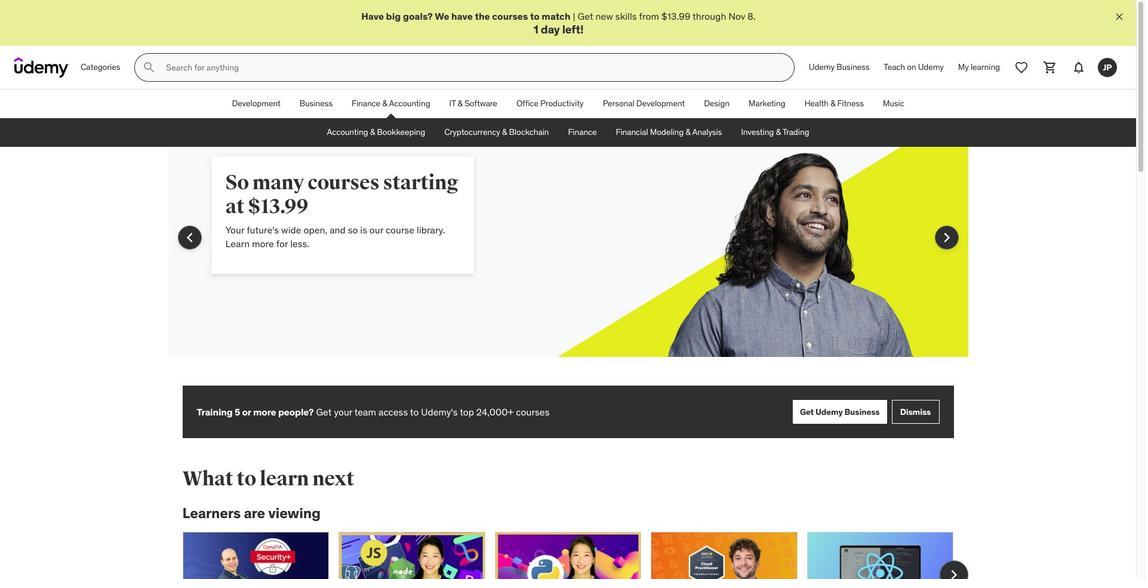 Task type: locate. For each thing, give the bounding box(es) containing it.
to right access
[[410, 406, 419, 418]]

get inside have big goals? we have the courses to match | get new skills from $13.99 through nov 8. 1 day left!
[[578, 10, 593, 22]]

1 vertical spatial $13.99
[[248, 194, 308, 219]]

it
[[449, 98, 456, 109]]

music
[[883, 98, 904, 109]]

courses up the and
[[308, 170, 380, 195]]

get
[[578, 10, 593, 22], [316, 406, 332, 418], [800, 407, 814, 417]]

get udemy business link
[[793, 400, 887, 424]]

1 horizontal spatial get
[[578, 10, 593, 22]]

2 horizontal spatial get
[[800, 407, 814, 417]]

0 vertical spatial $13.99
[[662, 10, 691, 22]]

& right 'health'
[[831, 98, 836, 109]]

our
[[370, 224, 383, 236]]

what
[[182, 466, 233, 492]]

learn
[[260, 466, 309, 492]]

Search for anything text field
[[164, 57, 780, 78]]

more inside so many courses starting at $13.99 your future's wide open, and so is our course library. learn more for less.
[[252, 237, 274, 249]]

to
[[530, 10, 540, 22], [410, 406, 419, 418], [237, 466, 256, 492]]

& left 'analysis'
[[686, 127, 691, 138]]

marketing link
[[739, 90, 795, 118]]

accounting up bookkeeping
[[389, 98, 430, 109]]

1 vertical spatial courses
[[308, 170, 380, 195]]

notifications image
[[1072, 60, 1086, 75]]

future's
[[247, 224, 279, 236]]

$13.99 right from
[[662, 10, 691, 22]]

submit search image
[[142, 60, 157, 75]]

carousel element
[[168, 118, 968, 386], [182, 532, 968, 579]]

0 vertical spatial finance
[[352, 98, 380, 109]]

& for finance
[[382, 98, 387, 109]]

finance up the accounting & bookkeeping
[[352, 98, 380, 109]]

&
[[382, 98, 387, 109], [458, 98, 463, 109], [831, 98, 836, 109], [370, 127, 375, 138], [502, 127, 507, 138], [686, 127, 691, 138], [776, 127, 781, 138]]

0 vertical spatial courses
[[492, 10, 528, 22]]

finance & accounting link
[[342, 90, 440, 118]]

1 vertical spatial carousel element
[[182, 532, 968, 579]]

0 vertical spatial accounting
[[389, 98, 430, 109]]

udemy
[[809, 62, 835, 72], [918, 62, 944, 72], [816, 407, 843, 417]]

finance & accounting
[[352, 98, 430, 109]]

carousel element containing so many courses starting at $13.99
[[168, 118, 968, 386]]

development inside 'link'
[[636, 98, 685, 109]]

1 vertical spatial accounting
[[327, 127, 368, 138]]

0 horizontal spatial development
[[232, 98, 281, 109]]

my
[[958, 62, 969, 72]]

& right 'it'
[[458, 98, 463, 109]]

2 vertical spatial business
[[845, 407, 880, 417]]

0 horizontal spatial get
[[316, 406, 332, 418]]

0 vertical spatial more
[[252, 237, 274, 249]]

skills
[[616, 10, 637, 22]]

are
[[244, 504, 265, 523]]

0 horizontal spatial $13.99
[[248, 194, 308, 219]]

business link
[[290, 90, 342, 118]]

to inside have big goals? we have the courses to match | get new skills from $13.99 through nov 8. 1 day left!
[[530, 10, 540, 22]]

modeling
[[650, 127, 684, 138]]

courses
[[492, 10, 528, 22], [308, 170, 380, 195], [516, 406, 550, 418]]

24,000+
[[476, 406, 514, 418]]

finance down productivity
[[568, 127, 597, 138]]

1 horizontal spatial development
[[636, 98, 685, 109]]

1 vertical spatial more
[[253, 406, 276, 418]]

shopping cart with 0 items image
[[1043, 60, 1058, 75]]

& left bookkeeping
[[370, 127, 375, 138]]

8.
[[748, 10, 756, 22]]

0 horizontal spatial accounting
[[327, 127, 368, 138]]

accounting down business link
[[327, 127, 368, 138]]

software
[[465, 98, 497, 109]]

nov
[[729, 10, 745, 22]]

training
[[197, 406, 233, 418]]

have
[[361, 10, 384, 22]]

open,
[[304, 224, 327, 236]]

to up "1"
[[530, 10, 540, 22]]

2 development from the left
[[636, 98, 685, 109]]

business
[[837, 62, 870, 72], [300, 98, 333, 109], [845, 407, 880, 417]]

courses inside have big goals? we have the courses to match | get new skills from $13.99 through nov 8. 1 day left!
[[492, 10, 528, 22]]

courses right 24,000+
[[516, 406, 550, 418]]

$13.99 up wide
[[248, 194, 308, 219]]

1 vertical spatial business
[[300, 98, 333, 109]]

learning
[[971, 62, 1000, 72]]

financial modeling & analysis
[[616, 127, 722, 138]]

2 horizontal spatial to
[[530, 10, 540, 22]]

0 horizontal spatial finance
[[352, 98, 380, 109]]

& for accounting
[[370, 127, 375, 138]]

health & fitness link
[[795, 90, 873, 118]]

finance link
[[559, 118, 606, 147]]

0 vertical spatial business
[[837, 62, 870, 72]]

personal development
[[603, 98, 685, 109]]

& left the "blockchain" at the top left of the page
[[502, 127, 507, 138]]

design link
[[695, 90, 739, 118]]

close image
[[1114, 11, 1126, 23]]

$13.99 inside so many courses starting at $13.99 your future's wide open, and so is our course library. learn more for less.
[[248, 194, 308, 219]]

cryptocurrency & blockchain
[[444, 127, 549, 138]]

from
[[639, 10, 659, 22]]

more
[[252, 237, 274, 249], [253, 406, 276, 418]]

1 vertical spatial to
[[410, 406, 419, 418]]

categories
[[81, 62, 120, 72]]

starting
[[383, 170, 458, 195]]

1
[[534, 22, 539, 37]]

1 vertical spatial finance
[[568, 127, 597, 138]]

& left trading
[[776, 127, 781, 138]]

or
[[242, 406, 251, 418]]

business inside get udemy business link
[[845, 407, 880, 417]]

fitness
[[837, 98, 864, 109]]

investing & trading link
[[732, 118, 819, 147]]

accounting & bookkeeping link
[[317, 118, 435, 147]]

day
[[541, 22, 560, 37]]

1 horizontal spatial to
[[410, 406, 419, 418]]

& for health
[[831, 98, 836, 109]]

more right the or
[[253, 406, 276, 418]]

so
[[348, 224, 358, 236]]

accounting
[[389, 98, 430, 109], [327, 127, 368, 138]]

library.
[[417, 224, 445, 236]]

match
[[542, 10, 571, 22]]

2 vertical spatial to
[[237, 466, 256, 492]]

my learning
[[958, 62, 1000, 72]]

0 vertical spatial to
[[530, 10, 540, 22]]

0 vertical spatial carousel element
[[168, 118, 968, 386]]

& up the accounting & bookkeeping
[[382, 98, 387, 109]]

teach on udemy link
[[877, 53, 951, 82]]

previous image
[[180, 228, 199, 247]]

have
[[452, 10, 473, 22]]

1 horizontal spatial $13.99
[[662, 10, 691, 22]]

to up learners are viewing
[[237, 466, 256, 492]]

wishlist image
[[1015, 60, 1029, 75]]

office
[[517, 98, 539, 109]]

1 horizontal spatial finance
[[568, 127, 597, 138]]

learners
[[182, 504, 241, 523]]

more down future's
[[252, 237, 274, 249]]

viewing
[[268, 504, 321, 523]]

$13.99
[[662, 10, 691, 22], [248, 194, 308, 219]]

development
[[232, 98, 281, 109], [636, 98, 685, 109]]

next image
[[937, 228, 956, 247], [944, 566, 963, 579]]

courses right the
[[492, 10, 528, 22]]

categories button
[[73, 53, 127, 82]]



Task type: vqa. For each thing, say whether or not it's contained in the screenshot.
anytime.
no



Task type: describe. For each thing, give the bounding box(es) containing it.
marketing
[[749, 98, 785, 109]]

access
[[379, 406, 408, 418]]

1 development from the left
[[232, 98, 281, 109]]

my learning link
[[951, 53, 1007, 82]]

teach
[[884, 62, 905, 72]]

for
[[276, 237, 288, 249]]

1 horizontal spatial accounting
[[389, 98, 430, 109]]

cryptocurrency
[[444, 127, 500, 138]]

personal development link
[[593, 90, 695, 118]]

office productivity link
[[507, 90, 593, 118]]

udemy business
[[809, 62, 870, 72]]

less.
[[290, 237, 309, 249]]

learners are viewing
[[182, 504, 321, 523]]

what to learn next
[[182, 466, 354, 492]]

blockchain
[[509, 127, 549, 138]]

personal
[[603, 98, 635, 109]]

trading
[[783, 127, 809, 138]]

finance for finance
[[568, 127, 597, 138]]

dismiss
[[900, 407, 931, 417]]

accounting & bookkeeping
[[327, 127, 425, 138]]

your
[[225, 224, 244, 236]]

& for investing
[[776, 127, 781, 138]]

and
[[330, 224, 346, 236]]

finance for finance & accounting
[[352, 98, 380, 109]]

business inside udemy business link
[[837, 62, 870, 72]]

learn
[[225, 237, 250, 249]]

udemy image
[[14, 57, 69, 78]]

dismiss button
[[892, 400, 940, 424]]

your
[[334, 406, 352, 418]]

development link
[[222, 90, 290, 118]]

on
[[907, 62, 916, 72]]

& for it
[[458, 98, 463, 109]]

design
[[704, 98, 730, 109]]

investing & trading
[[741, 127, 809, 138]]

course
[[386, 224, 415, 236]]

business inside business link
[[300, 98, 333, 109]]

we
[[435, 10, 449, 22]]

top
[[460, 406, 474, 418]]

analysis
[[692, 127, 722, 138]]

wide
[[281, 224, 301, 236]]

cryptocurrency & blockchain link
[[435, 118, 559, 147]]

health
[[805, 98, 829, 109]]

at
[[225, 194, 244, 219]]

health & fitness
[[805, 98, 864, 109]]

goals?
[[403, 10, 433, 22]]

get udemy business
[[800, 407, 880, 417]]

so
[[225, 170, 249, 195]]

it & software
[[449, 98, 497, 109]]

1 vertical spatial next image
[[944, 566, 963, 579]]

jp
[[1103, 62, 1112, 73]]

jp link
[[1093, 53, 1122, 82]]

team
[[354, 406, 376, 418]]

have big goals? we have the courses to match | get new skills from $13.99 through nov 8. 1 day left!
[[361, 10, 756, 37]]

& for cryptocurrency
[[502, 127, 507, 138]]

5
[[235, 406, 240, 418]]

financial
[[616, 127, 648, 138]]

new
[[596, 10, 613, 22]]

udemy business link
[[802, 53, 877, 82]]

many
[[252, 170, 304, 195]]

udemy's
[[421, 406, 458, 418]]

teach on udemy
[[884, 62, 944, 72]]

through
[[693, 10, 726, 22]]

people?
[[278, 406, 314, 418]]

bookkeeping
[[377, 127, 425, 138]]

productivity
[[540, 98, 584, 109]]

courses inside so many courses starting at $13.99 your future's wide open, and so is our course library. learn more for less.
[[308, 170, 380, 195]]

music link
[[873, 90, 914, 118]]

investing
[[741, 127, 774, 138]]

office productivity
[[517, 98, 584, 109]]

training 5 or more people? get your team access to udemy's top 24,000+ courses
[[197, 406, 550, 418]]

0 vertical spatial next image
[[937, 228, 956, 247]]

big
[[386, 10, 401, 22]]

is
[[360, 224, 367, 236]]

|
[[573, 10, 575, 22]]

financial modeling & analysis link
[[606, 118, 732, 147]]

0 horizontal spatial to
[[237, 466, 256, 492]]

$13.99 inside have big goals? we have the courses to match | get new skills from $13.99 through nov 8. 1 day left!
[[662, 10, 691, 22]]

the
[[475, 10, 490, 22]]

2 vertical spatial courses
[[516, 406, 550, 418]]

next
[[312, 466, 354, 492]]



